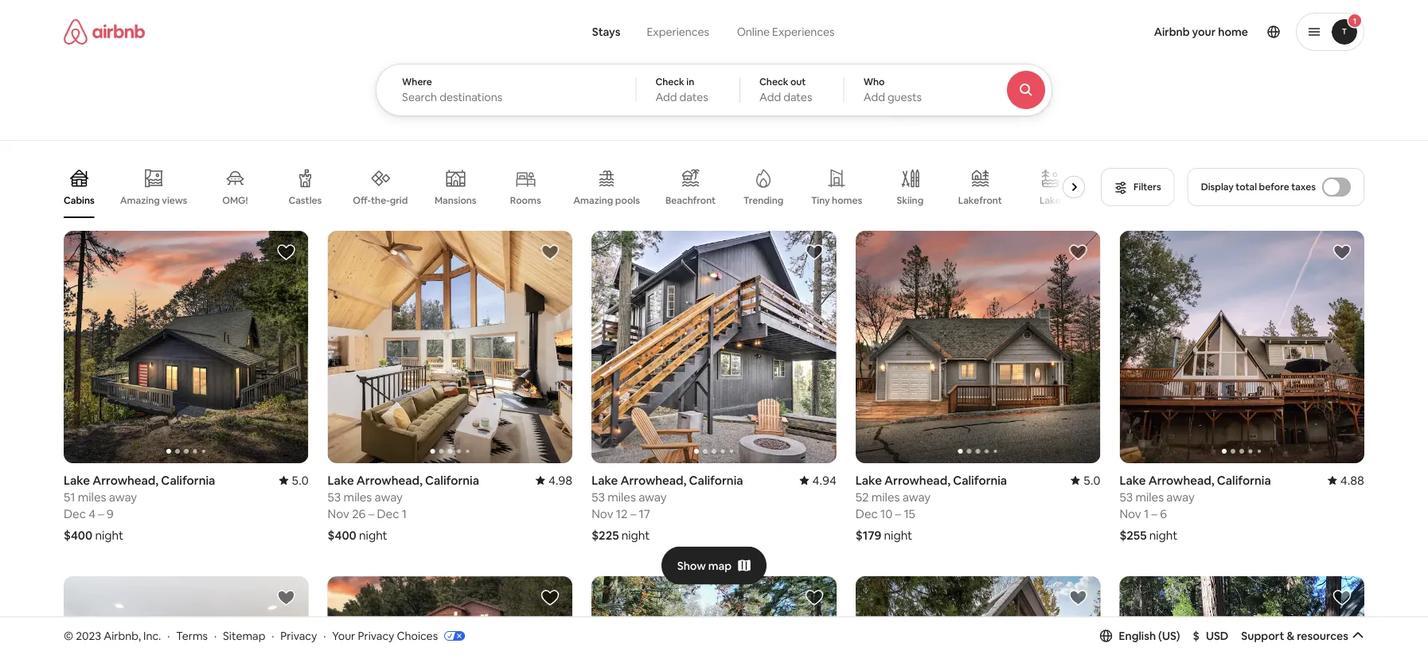 Task type: vqa. For each thing, say whether or not it's contained in the screenshot.
Add corresponding to Check out Add dates
yes



Task type: describe. For each thing, give the bounding box(es) containing it.
51
[[64, 489, 75, 505]]

off-
[[353, 194, 371, 206]]

the-
[[371, 194, 390, 206]]

show map
[[677, 559, 732, 573]]

english (us) button
[[1100, 629, 1181, 643]]

guests
[[888, 90, 922, 104]]

in
[[687, 76, 694, 88]]

5.0 out of 5 average rating image for lake arrowhead, california 51 miles away dec 4 – 9 $400 night
[[279, 473, 309, 488]]

dec inside lake arrowhead, california 53 miles away nov 26 – dec 1 $400 night
[[377, 506, 399, 522]]

6
[[1160, 506, 1167, 522]]

taxes
[[1292, 181, 1316, 193]]

1 privacy from the left
[[281, 629, 317, 643]]

1 horizontal spatial add to wishlist: lake arrowhead, california image
[[805, 589, 824, 608]]

3 · from the left
[[272, 629, 274, 643]]

home
[[1218, 25, 1249, 39]]

sitemap
[[223, 629, 265, 643]]

display total before taxes
[[1201, 181, 1316, 193]]

show map button
[[661, 547, 767, 585]]

night for $400
[[95, 528, 123, 543]]

mansions
[[435, 194, 477, 207]]

miles for 4
[[78, 489, 106, 505]]

add inside who add guests
[[864, 90, 885, 104]]

display
[[1201, 181, 1234, 193]]

terms link
[[176, 629, 208, 643]]

experiences button
[[633, 16, 723, 48]]

2 · from the left
[[214, 629, 217, 643]]

airbnb
[[1154, 25, 1190, 39]]

4.88
[[1341, 473, 1365, 488]]

beachfront
[[666, 194, 716, 207]]

out
[[791, 76, 806, 88]]

dec for 52
[[856, 506, 878, 522]]

arrowhead, for dec
[[357, 473, 423, 488]]

skiing
[[897, 194, 924, 207]]

what can we help you find? tab list
[[580, 16, 723, 48]]

your privacy choices link
[[332, 629, 465, 644]]

$179
[[856, 528, 882, 543]]

online
[[737, 25, 770, 39]]

5.0 out of 5 average rating image for lake arrowhead, california 52 miles away dec 10 – 15 $179 night
[[1071, 473, 1101, 488]]

usd
[[1206, 629, 1229, 643]]

night for $255
[[1150, 528, 1178, 543]]

2 horizontal spatial add to wishlist: lake arrowhead, california image
[[1069, 589, 1088, 608]]

4.98 out of 5 average rating image
[[536, 473, 573, 488]]

4.98
[[549, 473, 573, 488]]

0 horizontal spatial add to wishlist: lake arrowhead, california image
[[541, 243, 560, 262]]

sitemap link
[[223, 629, 265, 643]]

away for dec
[[375, 489, 403, 505]]

away for 9
[[109, 489, 137, 505]]

miles for 10
[[872, 489, 900, 505]]

53 for nov 1 – 6
[[1120, 489, 1133, 505]]

2023
[[76, 629, 101, 643]]

privacy link
[[281, 629, 317, 643]]

$255
[[1120, 528, 1147, 543]]

lakefront
[[958, 194, 1002, 207]]

dates for check out add dates
[[784, 90, 812, 104]]

lake arrowhead, california 51 miles away dec 4 – 9 $400 night
[[64, 473, 215, 543]]

group containing amazing views
[[64, 156, 1092, 218]]

4.94
[[813, 473, 837, 488]]

california for lake arrowhead, california 53 miles away nov 12 – 17 $225 night
[[689, 473, 743, 488]]

california for lake arrowhead, california 52 miles away dec 10 – 15 $179 night
[[953, 473, 1007, 488]]

lake for lake arrowhead, california 52 miles away dec 10 – 15 $179 night
[[856, 473, 882, 488]]

online experiences
[[737, 25, 835, 39]]

add to wishlist: twin peaks, california image
[[1333, 589, 1352, 608]]

airbnb your home
[[1154, 25, 1249, 39]]

amazing for amazing pools
[[574, 194, 613, 207]]

10
[[881, 506, 893, 522]]

night for $179
[[884, 528, 913, 543]]

arrowhead, for 9
[[93, 473, 159, 488]]

1 inside lake arrowhead, california 53 miles away nov 1 – 6 $255 night
[[1144, 506, 1149, 522]]

tiny homes
[[811, 194, 863, 207]]

where
[[402, 76, 432, 88]]

away for 17
[[639, 489, 667, 505]]

before
[[1259, 181, 1290, 193]]

off-the-grid
[[353, 194, 408, 206]]

Where field
[[402, 90, 610, 104]]

1 button
[[1296, 13, 1365, 51]]

show
[[677, 559, 706, 573]]

add to wishlist: lake arrowhead, california image for lake arrowhead, california 53 miles away nov 12 – 17 $225 night
[[805, 243, 824, 262]]

california for lake arrowhead, california 53 miles away nov 1 – 6 $255 night
[[1217, 473, 1271, 488]]

terms · sitemap · privacy
[[176, 629, 317, 643]]

night for $225
[[622, 528, 650, 543]]

lake arrowhead, california 53 miles away nov 26 – dec 1 $400 night
[[328, 473, 479, 543]]

9
[[107, 506, 114, 522]]

add for check out add dates
[[760, 90, 781, 104]]

who
[[864, 76, 885, 88]]

terms
[[176, 629, 208, 643]]

california for lake arrowhead, california 53 miles away nov 26 – dec 1 $400 night
[[425, 473, 479, 488]]

nov for nov 26 – dec 1
[[328, 506, 349, 522]]

4
[[89, 506, 96, 522]]

filters button
[[1101, 168, 1175, 206]]

– for 17
[[630, 506, 636, 522]]

– for dec
[[368, 506, 374, 522]]

your
[[1192, 25, 1216, 39]]

homes
[[832, 194, 863, 207]]

display total before taxes button
[[1188, 168, 1365, 206]]

53 for nov 26 – dec 1
[[328, 489, 341, 505]]

&
[[1287, 629, 1295, 643]]

amazing for amazing views
[[120, 194, 160, 206]]

none search field containing stays
[[376, 0, 1096, 116]]

your
[[332, 629, 355, 643]]

total
[[1236, 181, 1257, 193]]

– for 15
[[895, 506, 901, 522]]

check for check out add dates
[[760, 76, 789, 88]]

add for check in add dates
[[656, 90, 677, 104]]

©
[[64, 629, 73, 643]]



Task type: locate. For each thing, give the bounding box(es) containing it.
nov left 26
[[328, 506, 349, 522]]

english (us)
[[1119, 629, 1181, 643]]

nov up $255
[[1120, 506, 1142, 522]]

arrowhead, inside lake arrowhead, california 52 miles away dec 10 – 15 $179 night
[[885, 473, 951, 488]]

– left 9
[[98, 506, 104, 522]]

arrowhead, inside lake arrowhead, california 51 miles away dec 4 – 9 $400 night
[[93, 473, 159, 488]]

0 horizontal spatial dec
[[64, 506, 86, 522]]

check inside check out add dates
[[760, 76, 789, 88]]

amazing left views
[[120, 194, 160, 206]]

trending
[[744, 194, 784, 207]]

– inside lake arrowhead, california 53 miles away nov 1 – 6 $255 night
[[1152, 506, 1158, 522]]

resources
[[1297, 629, 1349, 643]]

lake inside lake arrowhead, california 53 miles away nov 26 – dec 1 $400 night
[[328, 473, 354, 488]]

california inside lake arrowhead, california 53 miles away nov 26 – dec 1 $400 night
[[425, 473, 479, 488]]

add to wishlist: lake arrowhead, california image for lake arrowhead, california 53 miles away nov 1 – 6 $255 night
[[1333, 243, 1352, 262]]

– inside lake arrowhead, california 51 miles away dec 4 – 9 $400 night
[[98, 506, 104, 522]]

arrowhead, for 15
[[885, 473, 951, 488]]

4.94 out of 5 average rating image
[[800, 473, 837, 488]]

nov for nov 1 – 6
[[1120, 506, 1142, 522]]

1 horizontal spatial $400
[[328, 528, 357, 543]]

4 away from the left
[[903, 489, 931, 505]]

– for 9
[[98, 506, 104, 522]]

away inside lake arrowhead, california 53 miles away nov 26 – dec 1 $400 night
[[375, 489, 403, 505]]

1 horizontal spatial amazing
[[574, 194, 613, 207]]

dates inside check in add dates
[[680, 90, 708, 104]]

1 horizontal spatial nov
[[592, 506, 614, 522]]

2 $400 from the left
[[328, 528, 357, 543]]

lake arrowhead, california 52 miles away dec 10 – 15 $179 night
[[856, 473, 1007, 543]]

53 inside lake arrowhead, california 53 miles away nov 26 – dec 1 $400 night
[[328, 489, 341, 505]]

4 – from the left
[[895, 506, 901, 522]]

– inside lake arrowhead, california 53 miles away nov 12 – 17 $225 night
[[630, 506, 636, 522]]

2 night from the left
[[359, 528, 387, 543]]

california for lake arrowhead, california 51 miles away dec 4 – 9 $400 night
[[161, 473, 215, 488]]

26
[[352, 506, 366, 522]]

check left out
[[760, 76, 789, 88]]

night down 9
[[95, 528, 123, 543]]

privacy right your
[[358, 629, 394, 643]]

group
[[64, 156, 1092, 218], [64, 231, 309, 464], [328, 231, 573, 464], [592, 231, 837, 464], [856, 231, 1101, 464], [1120, 231, 1365, 464], [64, 577, 309, 655], [328, 577, 573, 655], [592, 577, 837, 655], [856, 577, 1101, 655], [1120, 577, 1365, 655]]

$400 inside lake arrowhead, california 53 miles away nov 26 – dec 1 $400 night
[[328, 528, 357, 543]]

1 horizontal spatial 1
[[1144, 506, 1149, 522]]

– inside lake arrowhead, california 53 miles away nov 26 – dec 1 $400 night
[[368, 506, 374, 522]]

2 53 from the left
[[592, 489, 605, 505]]

miles up 10
[[872, 489, 900, 505]]

california inside lake arrowhead, california 53 miles away nov 12 – 17 $225 night
[[689, 473, 743, 488]]

2 privacy from the left
[[358, 629, 394, 643]]

check inside check in add dates
[[656, 76, 685, 88]]

1 horizontal spatial 53
[[592, 489, 605, 505]]

arrowhead, for 17
[[621, 473, 687, 488]]

night down '15'
[[884, 528, 913, 543]]

support & resources
[[1242, 629, 1349, 643]]

0 horizontal spatial 53
[[328, 489, 341, 505]]

california inside lake arrowhead, california 53 miles away nov 1 – 6 $255 night
[[1217, 473, 1271, 488]]

lake inside lake arrowhead, california 53 miles away nov 12 – 17 $225 night
[[592, 473, 618, 488]]

1
[[1353, 16, 1357, 26], [402, 506, 407, 522], [1144, 506, 1149, 522]]

dec inside lake arrowhead, california 52 miles away dec 10 – 15 $179 night
[[856, 506, 878, 522]]

night inside lake arrowhead, california 51 miles away dec 4 – 9 $400 night
[[95, 528, 123, 543]]

2 – from the left
[[368, 506, 374, 522]]

3 53 from the left
[[1120, 489, 1133, 505]]

stays tab panel
[[376, 64, 1096, 116]]

53 inside lake arrowhead, california 53 miles away nov 1 – 6 $255 night
[[1120, 489, 1133, 505]]

3 nov from the left
[[1120, 506, 1142, 522]]

1 california from the left
[[161, 473, 215, 488]]

$225
[[592, 528, 619, 543]]

4 add to wishlist: lake arrowhead, california image from the left
[[1333, 243, 1352, 262]]

1 arrowhead, from the left
[[93, 473, 159, 488]]

dec
[[64, 506, 86, 522], [377, 506, 399, 522], [856, 506, 878, 522]]

17
[[639, 506, 650, 522]]

nov inside lake arrowhead, california 53 miles away nov 26 – dec 1 $400 night
[[328, 506, 349, 522]]

night inside lake arrowhead, california 53 miles away nov 26 – dec 1 $400 night
[[359, 528, 387, 543]]

1 horizontal spatial add
[[760, 90, 781, 104]]

away
[[109, 489, 137, 505], [375, 489, 403, 505], [639, 489, 667, 505], [903, 489, 931, 505], [1167, 489, 1195, 505]]

support & resources button
[[1242, 629, 1365, 643]]

1 horizontal spatial dates
[[784, 90, 812, 104]]

choices
[[397, 629, 438, 643]]

add down online experiences
[[760, 90, 781, 104]]

2 california from the left
[[425, 473, 479, 488]]

2 arrowhead, from the left
[[357, 473, 423, 488]]

lake for lake arrowhead, california 53 miles away nov 12 – 17 $225 night
[[592, 473, 618, 488]]

2 away from the left
[[375, 489, 403, 505]]

online experiences link
[[723, 16, 849, 48]]

away inside lake arrowhead, california 53 miles away nov 12 – 17 $225 night
[[639, 489, 667, 505]]

1 experiences from the left
[[647, 25, 709, 39]]

arrowhead, inside lake arrowhead, california 53 miles away nov 12 – 17 $225 night
[[621, 473, 687, 488]]

away inside lake arrowhead, california 53 miles away nov 1 – 6 $255 night
[[1167, 489, 1195, 505]]

5 california from the left
[[1217, 473, 1271, 488]]

arrowhead, inside lake arrowhead, california 53 miles away nov 1 – 6 $255 night
[[1149, 473, 1215, 488]]

0 horizontal spatial 5.0 out of 5 average rating image
[[279, 473, 309, 488]]

dates for check in add dates
[[680, 90, 708, 104]]

away inside lake arrowhead, california 52 miles away dec 10 – 15 $179 night
[[903, 489, 931, 505]]

5 night from the left
[[1150, 528, 1178, 543]]

1 horizontal spatial experiences
[[772, 25, 835, 39]]

1 horizontal spatial dec
[[377, 506, 399, 522]]

1 53 from the left
[[328, 489, 341, 505]]

– for 6
[[1152, 506, 1158, 522]]

miles inside lake arrowhead, california 52 miles away dec 10 – 15 $179 night
[[872, 489, 900, 505]]

0 horizontal spatial add
[[656, 90, 677, 104]]

(us)
[[1159, 629, 1181, 643]]

1 5.0 out of 5 average rating image from the left
[[279, 473, 309, 488]]

california inside lake arrowhead, california 52 miles away dec 10 – 15 $179 night
[[953, 473, 1007, 488]]

3 california from the left
[[689, 473, 743, 488]]

2 dates from the left
[[784, 90, 812, 104]]

3 miles from the left
[[608, 489, 636, 505]]

tiny
[[811, 194, 830, 207]]

miles for 1
[[1136, 489, 1164, 505]]

– inside lake arrowhead, california 52 miles away dec 10 – 15 $179 night
[[895, 506, 901, 522]]

your privacy choices
[[332, 629, 438, 643]]

lake up $255
[[1120, 473, 1146, 488]]

2 horizontal spatial 53
[[1120, 489, 1133, 505]]

miles up 26
[[344, 489, 372, 505]]

airbnb,
[[104, 629, 141, 643]]

2 horizontal spatial 1
[[1353, 16, 1357, 26]]

4 arrowhead, from the left
[[885, 473, 951, 488]]

miles up 12
[[608, 489, 636, 505]]

stays
[[592, 25, 621, 39]]

miles inside lake arrowhead, california 53 miles away nov 12 – 17 $225 night
[[608, 489, 636, 505]]

2 experiences from the left
[[772, 25, 835, 39]]

lake arrowhead, california 53 miles away nov 12 – 17 $225 night
[[592, 473, 743, 543]]

english
[[1119, 629, 1156, 643]]

1 horizontal spatial 5.0 out of 5 average rating image
[[1071, 473, 1101, 488]]

views
[[162, 194, 187, 206]]

2 horizontal spatial dec
[[856, 506, 878, 522]]

miles inside lake arrowhead, california 51 miles away dec 4 – 9 $400 night
[[78, 489, 106, 505]]

53 for nov 12 – 17
[[592, 489, 605, 505]]

rooms
[[510, 194, 541, 207]]

1 add from the left
[[656, 90, 677, 104]]

airbnb your home link
[[1145, 15, 1258, 49]]

lake inside lake arrowhead, california 51 miles away dec 4 – 9 $400 night
[[64, 473, 90, 488]]

add to wishlist: los angeles, california image
[[277, 589, 296, 608]]

arrowhead,
[[93, 473, 159, 488], [357, 473, 423, 488], [621, 473, 687, 488], [885, 473, 951, 488], [1149, 473, 1215, 488]]

1 horizontal spatial check
[[760, 76, 789, 88]]

3 arrowhead, from the left
[[621, 473, 687, 488]]

check left in
[[656, 76, 685, 88]]

pools
[[615, 194, 640, 207]]

1 nov from the left
[[328, 506, 349, 522]]

add
[[656, 90, 677, 104], [760, 90, 781, 104], [864, 90, 885, 104]]

add to wishlist: crestline, california image
[[541, 589, 560, 608]]

1 inside dropdown button
[[1353, 16, 1357, 26]]

arrowhead, up 26
[[357, 473, 423, 488]]

$400 down 4
[[64, 528, 93, 543]]

52
[[856, 489, 869, 505]]

nov for nov 12 – 17
[[592, 506, 614, 522]]

4.88 out of 5 average rating image
[[1328, 473, 1365, 488]]

4 night from the left
[[884, 528, 913, 543]]

lake up 26
[[328, 473, 354, 488]]

experiences up in
[[647, 25, 709, 39]]

1 inside lake arrowhead, california 53 miles away nov 26 – dec 1 $400 night
[[402, 506, 407, 522]]

· left your
[[323, 629, 326, 643]]

arrowhead, up 9
[[93, 473, 159, 488]]

arrowhead, inside lake arrowhead, california 53 miles away nov 26 – dec 1 $400 night
[[357, 473, 423, 488]]

5.0
[[292, 473, 309, 488], [1084, 473, 1101, 488]]

5 arrowhead, from the left
[[1149, 473, 1215, 488]]

dec for 51
[[64, 506, 86, 522]]

5 – from the left
[[1152, 506, 1158, 522]]

2 add from the left
[[760, 90, 781, 104]]

2 dec from the left
[[377, 506, 399, 522]]

profile element
[[874, 0, 1365, 64]]

5 away from the left
[[1167, 489, 1195, 505]]

0 horizontal spatial check
[[656, 76, 685, 88]]

dec left 4
[[64, 506, 86, 522]]

lake arrowhead, california 53 miles away nov 1 – 6 $255 night
[[1120, 473, 1271, 543]]

arrowhead, for 6
[[1149, 473, 1215, 488]]

map
[[708, 559, 732, 573]]

0 horizontal spatial dates
[[680, 90, 708, 104]]

None search field
[[376, 0, 1096, 116]]

lake up 12
[[592, 473, 618, 488]]

5.0 for lake arrowhead, california 52 miles away dec 10 – 15 $179 night
[[1084, 473, 1101, 488]]

0 horizontal spatial 5.0
[[292, 473, 309, 488]]

0 horizontal spatial amazing
[[120, 194, 160, 206]]

check out add dates
[[760, 76, 812, 104]]

add down who
[[864, 90, 885, 104]]

– left 6
[[1152, 506, 1158, 522]]

filters
[[1134, 181, 1161, 193]]

$ usd
[[1193, 629, 1229, 643]]

amazing left pools
[[574, 194, 613, 207]]

add down experiences button
[[656, 90, 677, 104]]

3 night from the left
[[622, 528, 650, 543]]

nov inside lake arrowhead, california 53 miles away nov 12 – 17 $225 night
[[592, 506, 614, 522]]

2 5.0 from the left
[[1084, 473, 1101, 488]]

amazing
[[120, 194, 160, 206], [574, 194, 613, 207]]

away inside lake arrowhead, california 51 miles away dec 4 – 9 $400 night
[[109, 489, 137, 505]]

experiences inside button
[[647, 25, 709, 39]]

amazing views
[[120, 194, 187, 206]]

stays button
[[580, 16, 633, 48]]

–
[[98, 506, 104, 522], [368, 506, 374, 522], [630, 506, 636, 522], [895, 506, 901, 522], [1152, 506, 1158, 522]]

$
[[1193, 629, 1200, 643]]

inc.
[[143, 629, 161, 643]]

15
[[904, 506, 916, 522]]

· right terms link
[[214, 629, 217, 643]]

·
[[167, 629, 170, 643], [214, 629, 217, 643], [272, 629, 274, 643], [323, 629, 326, 643]]

who add guests
[[864, 76, 922, 104]]

1 $400 from the left
[[64, 528, 93, 543]]

night inside lake arrowhead, california 52 miles away dec 10 – 15 $179 night
[[884, 528, 913, 543]]

night down 26
[[359, 528, 387, 543]]

0 horizontal spatial $400
[[64, 528, 93, 543]]

5 miles from the left
[[1136, 489, 1164, 505]]

night inside lake arrowhead, california 53 miles away nov 12 – 17 $225 night
[[622, 528, 650, 543]]

add to wishlist: lake arrowhead, california image
[[277, 243, 296, 262], [805, 243, 824, 262], [1069, 243, 1088, 262], [1333, 243, 1352, 262]]

away for 6
[[1167, 489, 1195, 505]]

· left privacy link
[[272, 629, 274, 643]]

privacy down add to wishlist: los angeles, california image
[[281, 629, 317, 643]]

night
[[95, 528, 123, 543], [359, 528, 387, 543], [622, 528, 650, 543], [884, 528, 913, 543], [1150, 528, 1178, 543]]

lake right lakefront on the right top
[[1040, 194, 1061, 207]]

12
[[616, 506, 628, 522]]

2 add to wishlist: lake arrowhead, california image from the left
[[805, 243, 824, 262]]

miles for 26
[[344, 489, 372, 505]]

$400 down 26
[[328, 528, 357, 543]]

night down 17
[[622, 528, 650, 543]]

lake for lake
[[1040, 194, 1061, 207]]

4 · from the left
[[323, 629, 326, 643]]

night down 6
[[1150, 528, 1178, 543]]

2 miles from the left
[[344, 489, 372, 505]]

dates inside check out add dates
[[784, 90, 812, 104]]

3 add to wishlist: lake arrowhead, california image from the left
[[1069, 243, 1088, 262]]

dates down out
[[784, 90, 812, 104]]

© 2023 airbnb, inc. ·
[[64, 629, 170, 643]]

miles for 12
[[608, 489, 636, 505]]

lake for lake arrowhead, california 51 miles away dec 4 – 9 $400 night
[[64, 473, 90, 488]]

1 – from the left
[[98, 506, 104, 522]]

4 california from the left
[[953, 473, 1007, 488]]

night inside lake arrowhead, california 53 miles away nov 1 – 6 $255 night
[[1150, 528, 1178, 543]]

1 dates from the left
[[680, 90, 708, 104]]

lake inside group
[[1040, 194, 1061, 207]]

omg!
[[222, 194, 248, 207]]

0 horizontal spatial privacy
[[281, 629, 317, 643]]

0 horizontal spatial experiences
[[647, 25, 709, 39]]

nov
[[328, 506, 349, 522], [592, 506, 614, 522], [1120, 506, 1142, 522]]

lake
[[1040, 194, 1061, 207], [64, 473, 90, 488], [328, 473, 354, 488], [592, 473, 618, 488], [856, 473, 882, 488], [1120, 473, 1146, 488]]

dec right 26
[[377, 506, 399, 522]]

away for 15
[[903, 489, 931, 505]]

0 horizontal spatial nov
[[328, 506, 349, 522]]

lake up 51
[[64, 473, 90, 488]]

cabins
[[64, 194, 95, 207]]

4 miles from the left
[[872, 489, 900, 505]]

5.0 out of 5 average rating image
[[279, 473, 309, 488], [1071, 473, 1101, 488]]

miles inside lake arrowhead, california 53 miles away nov 1 – 6 $255 night
[[1136, 489, 1164, 505]]

1 horizontal spatial 5.0
[[1084, 473, 1101, 488]]

1 dec from the left
[[64, 506, 86, 522]]

2 check from the left
[[760, 76, 789, 88]]

arrowhead, up 6
[[1149, 473, 1215, 488]]

nov inside lake arrowhead, california 53 miles away nov 1 – 6 $255 night
[[1120, 506, 1142, 522]]

support
[[1242, 629, 1285, 643]]

2 horizontal spatial nov
[[1120, 506, 1142, 522]]

5.0 for lake arrowhead, california 51 miles away dec 4 – 9 $400 night
[[292, 473, 309, 488]]

arrowhead, up 17
[[621, 473, 687, 488]]

add to wishlist: lake arrowhead, california image for lake arrowhead, california 51 miles away dec 4 – 9 $400 night
[[277, 243, 296, 262]]

miles inside lake arrowhead, california 53 miles away nov 26 – dec 1 $400 night
[[344, 489, 372, 505]]

dec down 52
[[856, 506, 878, 522]]

1 5.0 from the left
[[292, 473, 309, 488]]

add inside check out add dates
[[760, 90, 781, 104]]

1 horizontal spatial privacy
[[358, 629, 394, 643]]

california inside lake arrowhead, california 51 miles away dec 4 – 9 $400 night
[[161, 473, 215, 488]]

1 add to wishlist: lake arrowhead, california image from the left
[[277, 243, 296, 262]]

add to wishlist: lake arrowhead, california image
[[541, 243, 560, 262], [805, 589, 824, 608], [1069, 589, 1088, 608]]

0 horizontal spatial 1
[[402, 506, 407, 522]]

add to wishlist: lake arrowhead, california image for lake arrowhead, california 52 miles away dec 10 – 15 $179 night
[[1069, 243, 1088, 262]]

2 5.0 out of 5 average rating image from the left
[[1071, 473, 1101, 488]]

check for check in add dates
[[656, 76, 685, 88]]

1 away from the left
[[109, 489, 137, 505]]

– right 26
[[368, 506, 374, 522]]

1 night from the left
[[95, 528, 123, 543]]

dec inside lake arrowhead, california 51 miles away dec 4 – 9 $400 night
[[64, 506, 86, 522]]

lake for lake arrowhead, california 53 miles away nov 1 – 6 $255 night
[[1120, 473, 1146, 488]]

3 – from the left
[[630, 506, 636, 522]]

3 add from the left
[[864, 90, 885, 104]]

amazing pools
[[574, 194, 640, 207]]

3 away from the left
[[639, 489, 667, 505]]

$400 inside lake arrowhead, california 51 miles away dec 4 – 9 $400 night
[[64, 528, 93, 543]]

$400
[[64, 528, 93, 543], [328, 528, 357, 543]]

dates down in
[[680, 90, 708, 104]]

nov left 12
[[592, 506, 614, 522]]

3 dec from the left
[[856, 506, 878, 522]]

1 check from the left
[[656, 76, 685, 88]]

lake for lake arrowhead, california 53 miles away nov 26 – dec 1 $400 night
[[328, 473, 354, 488]]

· right inc.
[[167, 629, 170, 643]]

53 inside lake arrowhead, california 53 miles away nov 12 – 17 $225 night
[[592, 489, 605, 505]]

add inside check in add dates
[[656, 90, 677, 104]]

experiences
[[647, 25, 709, 39], [772, 25, 835, 39]]

– left 17
[[630, 506, 636, 522]]

– left '15'
[[895, 506, 901, 522]]

53
[[328, 489, 341, 505], [592, 489, 605, 505], [1120, 489, 1133, 505]]

lake inside lake arrowhead, california 52 miles away dec 10 – 15 $179 night
[[856, 473, 882, 488]]

arrowhead, up '15'
[[885, 473, 951, 488]]

lake inside lake arrowhead, california 53 miles away nov 1 – 6 $255 night
[[1120, 473, 1146, 488]]

grid
[[390, 194, 408, 206]]

castles
[[289, 194, 322, 207]]

2 nov from the left
[[592, 506, 614, 522]]

check
[[656, 76, 685, 88], [760, 76, 789, 88]]

check in add dates
[[656, 76, 708, 104]]

california
[[161, 473, 215, 488], [425, 473, 479, 488], [689, 473, 743, 488], [953, 473, 1007, 488], [1217, 473, 1271, 488]]

experiences right the online
[[772, 25, 835, 39]]

1 miles from the left
[[78, 489, 106, 505]]

miles up 4
[[78, 489, 106, 505]]

2 horizontal spatial add
[[864, 90, 885, 104]]

lake up 52
[[856, 473, 882, 488]]

privacy
[[281, 629, 317, 643], [358, 629, 394, 643]]

dates
[[680, 90, 708, 104], [784, 90, 812, 104]]

miles up 6
[[1136, 489, 1164, 505]]

1 · from the left
[[167, 629, 170, 643]]



